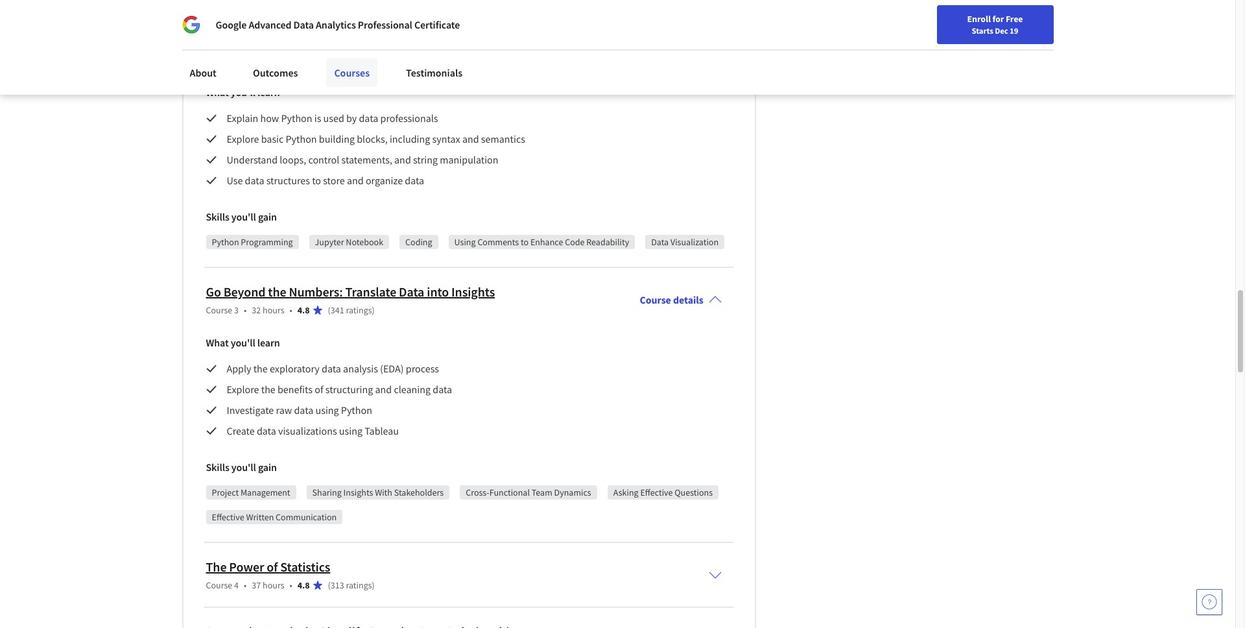 Task type: locate. For each thing, give the bounding box(es) containing it.
2 skills from the top
[[206, 461, 230, 474]]

0 vertical spatial ratings
[[346, 54, 372, 65]]

0 vertical spatial of
[[315, 383, 324, 396]]

1 vertical spatial the
[[254, 362, 268, 375]]

1 course details from the top
[[640, 43, 704, 56]]

dynamics
[[555, 487, 592, 498]]

skills for get
[[206, 210, 230, 223]]

using
[[316, 404, 339, 417], [339, 424, 363, 437]]

2 ) from the top
[[372, 304, 375, 316]]

1 ) from the top
[[372, 54, 375, 65]]

the right "beyond"
[[268, 284, 287, 300]]

0 vertical spatial (
[[328, 54, 331, 65]]

3 ratings from the top
[[346, 579, 372, 591]]

2 course details button from the top
[[630, 275, 733, 324]]

2 vertical spatial ratings
[[346, 579, 372, 591]]

1 vertical spatial course details
[[640, 293, 704, 306]]

explore down apply
[[227, 383, 259, 396]]

1 details from the top
[[674, 43, 704, 56]]

management
[[241, 487, 290, 498]]

stakeholders
[[394, 487, 444, 498]]

1 vertical spatial )
[[372, 304, 375, 316]]

effective down project on the bottom of the page
[[212, 511, 244, 523]]

3
[[234, 304, 239, 316]]

learn down outcomes
[[257, 86, 280, 99]]

2 vertical spatial the
[[261, 383, 276, 396]]

explore down explain
[[227, 132, 259, 145]]

2 what you'll learn from the top
[[206, 336, 280, 349]]

learn for with
[[257, 86, 280, 99]]

) for numbers:
[[372, 304, 375, 316]]

) down translate
[[372, 304, 375, 316]]

1 ratings from the top
[[346, 54, 372, 65]]

0 vertical spatial hours
[[263, 304, 285, 316]]

get
[[206, 33, 225, 49]]

ratings down go beyond the numbers: translate data into insights link
[[346, 304, 372, 316]]

2 learn from the top
[[257, 336, 280, 349]]

programming
[[241, 236, 293, 248]]

0 vertical spatial gain
[[258, 210, 277, 223]]

gain for started
[[258, 210, 277, 223]]

testimonials link
[[398, 58, 471, 87]]

english button
[[964, 0, 1042, 42]]

using for tableau
[[339, 424, 363, 437]]

0 horizontal spatial insights
[[344, 487, 373, 498]]

37
[[252, 579, 261, 591]]

and
[[463, 132, 479, 145], [395, 153, 411, 166], [347, 174, 364, 187], [375, 383, 392, 396]]

go
[[206, 284, 221, 300]]

1 what you'll learn from the top
[[206, 86, 280, 99]]

2 vertical spatial )
[[372, 579, 375, 591]]

to
[[312, 174, 321, 187], [521, 236, 529, 248]]

courses link
[[327, 58, 378, 87]]

1 vertical spatial 4.8
[[298, 579, 310, 591]]

2 course details from the top
[[640, 293, 704, 306]]

gain for beyond
[[258, 461, 277, 474]]

of right "benefits"
[[315, 383, 324, 396]]

4.8 down the numbers:
[[298, 304, 310, 316]]

basic
[[261, 132, 284, 145]]

1 vertical spatial explore
[[227, 383, 259, 396]]

0 horizontal spatial data
[[294, 18, 314, 31]]

hours right 37
[[263, 579, 285, 591]]

3 ) from the top
[[372, 579, 375, 591]]

) right 698
[[372, 54, 375, 65]]

2 hours from the top
[[263, 579, 285, 591]]

to left enhance at the top of page
[[521, 236, 529, 248]]

None search field
[[185, 8, 496, 34]]

1 hours from the top
[[263, 304, 285, 316]]

0 vertical spatial course details button
[[630, 25, 733, 74]]

skills you'll gain up python programming
[[206, 210, 277, 223]]

what for go
[[206, 336, 229, 349]]

manipulation
[[440, 153, 499, 166]]

1 skills from the top
[[206, 210, 230, 223]]

2 vertical spatial data
[[399, 284, 425, 300]]

1 horizontal spatial effective
[[641, 487, 673, 498]]

the
[[206, 559, 227, 575]]

0 horizontal spatial effective
[[212, 511, 244, 523]]

1 vertical spatial learn
[[257, 336, 280, 349]]

4.8 down the statistics
[[298, 579, 310, 591]]

enhance
[[531, 236, 563, 248]]

with
[[271, 33, 296, 49]]

you'll up explain
[[231, 86, 255, 99]]

1 vertical spatial details
[[674, 293, 704, 306]]

skills you'll gain for started
[[206, 210, 277, 223]]

the right apply
[[254, 362, 268, 375]]

0 vertical spatial what
[[206, 86, 229, 99]]

( 313 ratings )
[[328, 579, 375, 591]]

1 horizontal spatial insights
[[452, 284, 495, 300]]

0 vertical spatial details
[[674, 43, 704, 56]]

gain up management
[[258, 461, 277, 474]]

explore for started
[[227, 132, 259, 145]]

1 vertical spatial ratings
[[346, 304, 372, 316]]

skills you'll gain
[[206, 210, 277, 223], [206, 461, 277, 474]]

project
[[212, 487, 239, 498]]

python left 'programming'
[[212, 236, 239, 248]]

2 vertical spatial (
[[328, 579, 331, 591]]

python left the is
[[281, 112, 312, 125]]

of right power in the bottom left of the page
[[267, 559, 278, 575]]

what you'll learn
[[206, 86, 280, 99], [206, 336, 280, 349]]

using down the explore the benefits of structuring and cleaning data
[[316, 404, 339, 417]]

•
[[244, 304, 247, 316], [290, 304, 293, 316], [244, 579, 247, 591], [290, 579, 293, 591]]

course details button for go beyond the numbers: translate data into insights
[[630, 275, 733, 324]]

1 vertical spatial to
[[521, 236, 529, 248]]

skills down "use"
[[206, 210, 230, 223]]

to left "store"
[[312, 174, 321, 187]]

python
[[298, 33, 338, 49], [281, 112, 312, 125], [286, 132, 317, 145], [212, 236, 239, 248], [341, 404, 372, 417]]

1 course details button from the top
[[630, 25, 733, 74]]

you'll
[[231, 86, 255, 99], [232, 210, 256, 223], [231, 336, 255, 349], [232, 461, 256, 474]]

2 skills you'll gain from the top
[[206, 461, 277, 474]]

1 vertical spatial course details button
[[630, 275, 733, 324]]

data
[[294, 18, 314, 31], [652, 236, 669, 248], [399, 284, 425, 300]]

3 ( from the top
[[328, 579, 331, 591]]

details for get started with python
[[674, 43, 704, 56]]

with
[[375, 487, 393, 498]]

0 vertical spatial explore
[[227, 132, 259, 145]]

written
[[246, 511, 274, 523]]

0 horizontal spatial to
[[312, 174, 321, 187]]

what for get
[[206, 86, 229, 99]]

ratings for statistics
[[346, 579, 372, 591]]

(
[[328, 54, 331, 65], [328, 304, 331, 316], [328, 579, 331, 591]]

raw
[[276, 404, 292, 417]]

enroll
[[968, 13, 991, 25]]

1 vertical spatial skills
[[206, 461, 230, 474]]

ratings up "courses"
[[346, 54, 372, 65]]

insights left with
[[344, 487, 373, 498]]

) right 313
[[372, 579, 375, 591]]

( for statistics
[[328, 579, 331, 591]]

what up apply
[[206, 336, 229, 349]]

course
[[640, 43, 672, 56], [640, 293, 672, 306], [206, 304, 233, 316], [206, 579, 233, 591]]

0 vertical spatial data
[[294, 18, 314, 31]]

using for python
[[316, 404, 339, 417]]

learn down 32
[[257, 336, 280, 349]]

data up with
[[294, 18, 314, 31]]

the left "benefits"
[[261, 383, 276, 396]]

2 what from the top
[[206, 336, 229, 349]]

visualization
[[671, 236, 719, 248]]

1 vertical spatial (
[[328, 304, 331, 316]]

ratings right 313
[[346, 579, 372, 591]]

2 details from the top
[[674, 293, 704, 306]]

2 ratings from the top
[[346, 304, 372, 316]]

data up the explore the benefits of structuring and cleaning data
[[322, 362, 341, 375]]

learn
[[257, 86, 280, 99], [257, 336, 280, 349]]

hours for of
[[263, 579, 285, 591]]

help center image
[[1202, 594, 1218, 610]]

explore basic python building blocks, including syntax and semantics
[[227, 132, 526, 145]]

2 4.8 from the top
[[298, 579, 310, 591]]

0 vertical spatial using
[[316, 404, 339, 417]]

create data visualizations using tableau
[[227, 424, 401, 437]]

4.8
[[298, 304, 310, 316], [298, 579, 310, 591]]

2 ( from the top
[[328, 304, 331, 316]]

skills you'll gain up project management
[[206, 461, 277, 474]]

1 what from the top
[[206, 86, 229, 99]]

dec
[[996, 25, 1009, 36]]

skills
[[206, 210, 230, 223], [206, 461, 230, 474]]

1 gain from the top
[[258, 210, 277, 223]]

what down "about"
[[206, 86, 229, 99]]

• down the statistics
[[290, 579, 293, 591]]

1 vertical spatial insights
[[344, 487, 373, 498]]

effective right asking
[[641, 487, 673, 498]]

course details
[[640, 43, 704, 56], [640, 293, 704, 306]]

0 vertical spatial what you'll learn
[[206, 86, 280, 99]]

course details button
[[630, 25, 733, 74], [630, 275, 733, 324]]

0 horizontal spatial of
[[267, 559, 278, 575]]

learn for the
[[257, 336, 280, 349]]

explore
[[227, 132, 259, 145], [227, 383, 259, 396]]

0 vertical spatial course details
[[640, 43, 704, 56]]

data
[[359, 112, 379, 125], [245, 174, 264, 187], [405, 174, 424, 187], [322, 362, 341, 375], [433, 383, 452, 396], [294, 404, 314, 417], [257, 424, 276, 437]]

and down (eda)
[[375, 383, 392, 396]]

what
[[206, 86, 229, 99], [206, 336, 229, 349]]

data right "use"
[[245, 174, 264, 187]]

translate
[[346, 284, 397, 300]]

semantics
[[481, 132, 526, 145]]

insights
[[452, 284, 495, 300], [344, 487, 373, 498]]

functional
[[490, 487, 530, 498]]

jupyter notebook
[[315, 236, 384, 248]]

ratings for numbers:
[[346, 304, 372, 316]]

) for statistics
[[372, 579, 375, 591]]

1 vertical spatial using
[[339, 424, 363, 437]]

0 vertical spatial skills you'll gain
[[206, 210, 277, 223]]

2 gain from the top
[[258, 461, 277, 474]]

1 vertical spatial what
[[206, 336, 229, 349]]

the power of statistics link
[[206, 559, 331, 575]]

( down the statistics
[[328, 579, 331, 591]]

0 vertical spatial learn
[[257, 86, 280, 99]]

( down the numbers:
[[328, 304, 331, 316]]

1 vertical spatial what you'll learn
[[206, 336, 280, 349]]

2 horizontal spatial data
[[652, 236, 669, 248]]

skills up project on the bottom of the page
[[206, 461, 230, 474]]

advanced
[[249, 18, 292, 31]]

4.8 for numbers:
[[298, 304, 310, 316]]

using left tableau
[[339, 424, 363, 437]]

ratings
[[346, 54, 372, 65], [346, 304, 372, 316], [346, 579, 372, 591]]

1 horizontal spatial of
[[315, 383, 324, 396]]

1 learn from the top
[[257, 86, 280, 99]]

course 3 • 32 hours •
[[206, 304, 293, 316]]

1 vertical spatial effective
[[212, 511, 244, 523]]

0 vertical spatial skills
[[206, 210, 230, 223]]

how
[[261, 112, 279, 125]]

gain up 'programming'
[[258, 210, 277, 223]]

what you'll learn up apply
[[206, 336, 280, 349]]

0 vertical spatial 4.8
[[298, 304, 310, 316]]

data left visualization
[[652, 236, 669, 248]]

2 explore from the top
[[227, 383, 259, 396]]

1 vertical spatial gain
[[258, 461, 277, 474]]

what you'll learn up explain
[[206, 86, 280, 99]]

english
[[987, 15, 1019, 28]]

of
[[315, 383, 324, 396], [267, 559, 278, 575]]

( down analytics
[[328, 54, 331, 65]]

and up manipulation
[[463, 132, 479, 145]]

0 vertical spatial the
[[268, 284, 287, 300]]

0 vertical spatial insights
[[452, 284, 495, 300]]

insights right into
[[452, 284, 495, 300]]

structuring
[[326, 383, 373, 396]]

course details button for get started with python
[[630, 25, 733, 74]]

1 4.8 from the top
[[298, 304, 310, 316]]

using
[[455, 236, 476, 248]]

hours right 32
[[263, 304, 285, 316]]

1 skills you'll gain from the top
[[206, 210, 277, 223]]

0 vertical spatial )
[[372, 54, 375, 65]]

certificate
[[415, 18, 460, 31]]

testimonials
[[406, 66, 463, 79]]

you'll up python programming
[[232, 210, 256, 223]]

1 vertical spatial skills you'll gain
[[206, 461, 277, 474]]

0 vertical spatial to
[[312, 174, 321, 187]]

1 vertical spatial hours
[[263, 579, 285, 591]]

and down including
[[395, 153, 411, 166]]

data left into
[[399, 284, 425, 300]]

)
[[372, 54, 375, 65], [372, 304, 375, 316], [372, 579, 375, 591]]

course details for go beyond the numbers: translate data into insights
[[640, 293, 704, 306]]

what you'll learn for started
[[206, 86, 280, 99]]

1 explore from the top
[[227, 132, 259, 145]]

0 vertical spatial effective
[[641, 487, 673, 498]]



Task type: vqa. For each thing, say whether or not it's contained in the screenshot.
2nd LEARN from the bottom of the page
yes



Task type: describe. For each thing, give the bounding box(es) containing it.
using comments to enhance code readability
[[455, 236, 630, 248]]

string
[[413, 153, 438, 166]]

benefits
[[278, 383, 313, 396]]

data right the create
[[257, 424, 276, 437]]

1 horizontal spatial data
[[399, 284, 425, 300]]

course 4 • 37 hours •
[[206, 579, 293, 591]]

courses
[[334, 66, 370, 79]]

investigate
[[227, 404, 274, 417]]

into
[[427, 284, 449, 300]]

for
[[993, 13, 1005, 25]]

understand
[[227, 153, 278, 166]]

apply the exploratory data analysis (eda) process
[[227, 362, 439, 375]]

about
[[190, 66, 217, 79]]

effective written communication
[[212, 511, 337, 523]]

free
[[1006, 13, 1024, 25]]

python down analytics
[[298, 33, 338, 49]]

numbers:
[[289, 284, 343, 300]]

( for numbers:
[[328, 304, 331, 316]]

1 vertical spatial of
[[267, 559, 278, 575]]

skills for go
[[206, 461, 230, 474]]

sharing
[[313, 487, 342, 498]]

coding
[[406, 236, 433, 248]]

data right raw
[[294, 404, 314, 417]]

power
[[229, 559, 264, 575]]

understand loops, control statements, and string manipulation
[[227, 153, 499, 166]]

• right 3
[[244, 304, 247, 316]]

313
[[331, 579, 344, 591]]

the power of statistics
[[206, 559, 331, 575]]

course details for get started with python
[[640, 43, 704, 56]]

• right 4
[[244, 579, 247, 591]]

asking
[[614, 487, 639, 498]]

beyond
[[224, 284, 266, 300]]

• down the numbers:
[[290, 304, 293, 316]]

( 341 ratings )
[[328, 304, 375, 316]]

1 horizontal spatial to
[[521, 236, 529, 248]]

698
[[331, 54, 344, 65]]

loops,
[[280, 153, 306, 166]]

python up loops,
[[286, 132, 317, 145]]

analytics
[[316, 18, 356, 31]]

statistics
[[280, 559, 331, 575]]

google image
[[182, 16, 200, 34]]

data right by
[[359, 112, 379, 125]]

notebook
[[346, 236, 384, 248]]

structures
[[266, 174, 310, 187]]

code
[[565, 236, 585, 248]]

get started with python link
[[206, 33, 338, 49]]

explore for beyond
[[227, 383, 259, 396]]

blocks,
[[357, 132, 388, 145]]

hours for the
[[263, 304, 285, 316]]

enroll for free starts dec 19
[[968, 13, 1024, 36]]

sharing insights with stakeholders
[[313, 487, 444, 498]]

professional
[[358, 18, 413, 31]]

data visualization
[[652, 236, 719, 248]]

explore the benefits of structuring and cleaning data
[[227, 383, 452, 396]]

explain
[[227, 112, 258, 125]]

you'll up apply
[[231, 336, 255, 349]]

starts
[[972, 25, 994, 36]]

use
[[227, 174, 243, 187]]

data down process
[[433, 383, 452, 396]]

go beyond the numbers: translate data into insights link
[[206, 284, 495, 300]]

about link
[[182, 58, 224, 87]]

1 vertical spatial data
[[652, 236, 669, 248]]

you'll up project management
[[232, 461, 256, 474]]

is
[[315, 112, 321, 125]]

details for go beyond the numbers: translate data into insights
[[674, 293, 704, 306]]

( 698 ratings )
[[328, 54, 375, 65]]

use data structures to store and organize data
[[227, 174, 427, 187]]

outcomes link
[[245, 58, 306, 87]]

organize
[[366, 174, 403, 187]]

explain how python is used by data professionals
[[227, 112, 440, 125]]

get started with python
[[206, 33, 338, 49]]

the for exploratory
[[254, 362, 268, 375]]

outcomes
[[253, 66, 298, 79]]

1 ( from the top
[[328, 54, 331, 65]]

google advanced data analytics professional certificate
[[216, 18, 460, 31]]

shopping cart: 1 item image
[[933, 10, 957, 30]]

comments
[[478, 236, 519, 248]]

process
[[406, 362, 439, 375]]

store
[[323, 174, 345, 187]]

asking effective questions
[[614, 487, 713, 498]]

exploratory
[[270, 362, 320, 375]]

skills you'll gain for beyond
[[206, 461, 277, 474]]

started
[[228, 33, 268, 49]]

by
[[347, 112, 357, 125]]

apply
[[227, 362, 251, 375]]

project management
[[212, 487, 290, 498]]

32
[[252, 304, 261, 316]]

create
[[227, 424, 255, 437]]

cross-functional team dynamics
[[466, 487, 592, 498]]

4.8 for statistics
[[298, 579, 310, 591]]

communication
[[276, 511, 337, 523]]

cleaning
[[394, 383, 431, 396]]

tableau
[[365, 424, 399, 437]]

what you'll learn for beyond
[[206, 336, 280, 349]]

19
[[1010, 25, 1019, 36]]

python down structuring
[[341, 404, 372, 417]]

data down the string
[[405, 174, 424, 187]]

jupyter
[[315, 236, 344, 248]]

google
[[216, 18, 247, 31]]

team
[[532, 487, 553, 498]]

and right "store"
[[347, 174, 364, 187]]

analysis
[[343, 362, 378, 375]]

building
[[319, 132, 355, 145]]

4
[[234, 579, 239, 591]]

statements,
[[342, 153, 393, 166]]

syntax
[[433, 132, 461, 145]]

used
[[324, 112, 344, 125]]

the for benefits
[[261, 383, 276, 396]]

readability
[[587, 236, 630, 248]]



